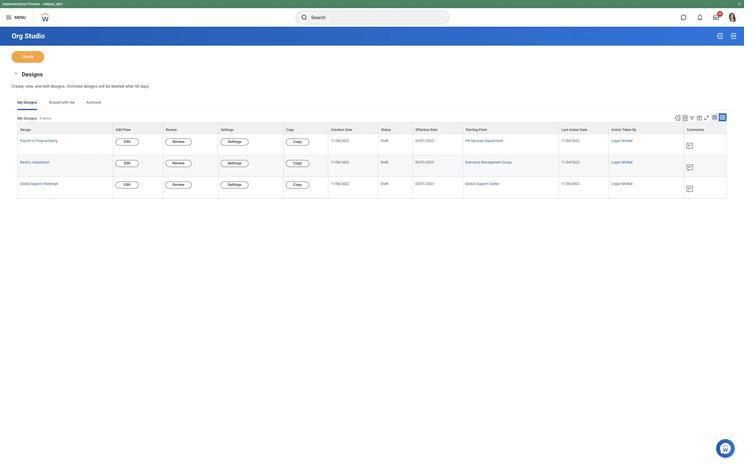 Task type: vqa. For each thing, say whether or not it's contained in the screenshot.
EXPORT TO EXCEL ICON in the Toolbar
yes



Task type: describe. For each thing, give the bounding box(es) containing it.
settings for row containing design
[[221, 128, 234, 132]]

3
[[39, 117, 41, 121]]

edit/view button
[[113, 123, 163, 134]]

close environment banner image
[[738, 2, 742, 6]]

90
[[135, 84, 140, 89]]

group
[[503, 160, 512, 164]]

date for effective date
[[431, 128, 438, 132]]

action inside 'popup button'
[[570, 128, 580, 132]]

deleted
[[111, 84, 125, 89]]

will
[[99, 84, 105, 89]]

draft for global support center
[[381, 182, 389, 186]]

my designs
[[17, 100, 37, 105]]

expand table image
[[720, 114, 726, 120]]

2 row from the top
[[17, 134, 727, 155]]

menu
[[15, 15, 26, 20]]

click to view/edit grid preferences image
[[697, 115, 703, 121]]

days.
[[141, 84, 150, 89]]

edit
[[43, 84, 50, 89]]

review button for payroll to finance reorg
[[166, 139, 192, 146]]

acquisition
[[32, 160, 50, 164]]

view printable version (pdf) image
[[731, 33, 738, 40]]

settings button for payroll to finance reorg
[[221, 139, 249, 146]]

my for my designs 3 items
[[17, 116, 23, 121]]

designs for my designs
[[24, 100, 37, 105]]

global support center
[[466, 182, 500, 186]]

and
[[35, 84, 42, 89]]

global support center link
[[466, 181, 500, 186]]

global for global support center
[[466, 182, 476, 186]]

review button
[[163, 123, 218, 134]]

global support redesign link
[[20, 181, 58, 186]]

design
[[20, 128, 31, 132]]

row containing design
[[17, 122, 727, 134]]

preview
[[28, 2, 40, 6]]

creation date button
[[329, 123, 378, 134]]

newco acquisition
[[20, 160, 50, 164]]

3 row from the top
[[17, 155, 727, 177]]

create, view, and edit designs. archived designs will be deleted after 90 days.
[[12, 84, 150, 89]]

create
[[22, 54, 34, 59]]

settings for third row from the bottom of the org studio main content
[[228, 139, 242, 144]]

logan mcneil for hr services department
[[612, 139, 633, 143]]

services
[[471, 139, 484, 143]]

payroll to finance reorg
[[20, 139, 58, 143]]

03/01/2023 for global support center
[[416, 182, 434, 186]]

designs.
[[51, 84, 66, 89]]

copy for third row from the bottom of the org studio main content
[[294, 139, 302, 144]]

starting point
[[466, 128, 488, 132]]

implementation
[[2, 2, 27, 6]]

edit button for payroll to finance reorg
[[116, 139, 139, 146]]

2 review button from the top
[[166, 160, 192, 167]]

logan mcneil link for hr services department
[[612, 138, 633, 143]]

support for center
[[477, 182, 489, 186]]

center
[[490, 182, 500, 186]]

shared
[[49, 100, 61, 105]]

global for global support redesign
[[20, 182, 30, 186]]

to
[[31, 139, 35, 143]]

edit/view
[[116, 128, 131, 132]]

design button
[[18, 123, 113, 134]]

point
[[479, 128, 488, 132]]

action inside popup button
[[612, 128, 622, 132]]

1 vertical spatial archived
[[86, 100, 101, 105]]

copy for 4th row from the top of the org studio main content
[[294, 182, 302, 187]]

executive management group
[[466, 160, 512, 164]]

export to excel image
[[675, 115, 681, 121]]

copy button for global support center
[[286, 182, 309, 189]]

logan for hr services department
[[612, 139, 621, 143]]

after
[[126, 84, 134, 89]]

05/01/2023
[[416, 160, 434, 164]]

support for redesign
[[31, 182, 43, 186]]

last
[[562, 128, 569, 132]]

activity stream image for hr services department
[[686, 142, 695, 150]]

creation date
[[331, 128, 353, 132]]

org
[[12, 32, 23, 40]]

33
[[719, 12, 722, 15]]

menu banner
[[0, 0, 745, 27]]

profile logan mcneil image
[[729, 13, 738, 23]]

designs inside group
[[22, 71, 43, 78]]

copy button
[[284, 123, 328, 134]]

effective
[[416, 128, 430, 132]]

payroll to finance reorg link
[[20, 138, 58, 143]]

items
[[42, 117, 51, 121]]

hr
[[466, 139, 470, 143]]

executive
[[466, 160, 481, 164]]

create,
[[12, 84, 24, 89]]

draft for hr services department
[[381, 139, 389, 143]]

logan mcneil for global support center
[[612, 182, 633, 186]]

be
[[106, 84, 110, 89]]



Task type: locate. For each thing, give the bounding box(es) containing it.
1 vertical spatial settings button
[[221, 160, 249, 167]]

review button for global support redesign
[[166, 182, 192, 189]]

2 settings button from the top
[[221, 160, 249, 167]]

me
[[69, 100, 75, 105]]

1 review button from the top
[[166, 139, 192, 146]]

1 vertical spatial logan mcneil
[[612, 160, 633, 164]]

logan mcneil link
[[612, 138, 633, 143], [612, 159, 633, 164], [612, 181, 633, 186]]

2 vertical spatial copy button
[[286, 182, 309, 189]]

1 settings button from the top
[[221, 139, 249, 146]]

0 vertical spatial my
[[17, 100, 23, 105]]

3 logan from the top
[[612, 182, 621, 186]]

0 vertical spatial review button
[[166, 139, 192, 146]]

2 copy button from the top
[[286, 160, 309, 167]]

last action date
[[562, 128, 588, 132]]

inbox large image
[[714, 15, 720, 20]]

2 edit button from the top
[[116, 160, 139, 167]]

newco acquisition link
[[20, 159, 50, 164]]

adeptai_dpt1
[[43, 2, 63, 6]]

comments button
[[685, 123, 727, 134]]

archived left designs
[[67, 84, 83, 89]]

0 vertical spatial archived
[[67, 84, 83, 89]]

1 horizontal spatial date
[[431, 128, 438, 132]]

date inside popup button
[[431, 128, 438, 132]]

mcneil for hr services department
[[622, 139, 633, 143]]

0 vertical spatial logan
[[612, 139, 621, 143]]

date
[[345, 128, 353, 132], [431, 128, 438, 132], [581, 128, 588, 132]]

settings button
[[219, 123, 284, 134]]

1 global from the left
[[20, 182, 30, 186]]

creation
[[331, 128, 345, 132]]

studio
[[25, 32, 45, 40]]

2 activity stream image from the top
[[686, 185, 695, 194]]

2 action from the left
[[612, 128, 622, 132]]

2 vertical spatial draft
[[381, 182, 389, 186]]

status
[[381, 128, 391, 132]]

03/01/2023
[[416, 139, 434, 143], [416, 182, 434, 186]]

2 vertical spatial settings button
[[221, 182, 249, 189]]

starting point button
[[463, 123, 559, 134]]

logan mcneil link for global support center
[[612, 181, 633, 186]]

draft for executive management group
[[381, 160, 389, 164]]

newco
[[20, 160, 31, 164]]

designs left 3
[[24, 116, 37, 121]]

action right last
[[570, 128, 580, 132]]

0 vertical spatial mcneil
[[622, 139, 633, 143]]

3 logan mcneil from the top
[[612, 182, 633, 186]]

designs inside tab list
[[24, 100, 37, 105]]

activity stream image down activity stream image
[[686, 185, 695, 194]]

redesign
[[44, 182, 58, 186]]

finance
[[35, 139, 48, 143]]

activity stream image for global support center
[[686, 185, 695, 194]]

toolbar inside org studio main content
[[672, 113, 727, 122]]

1 my from the top
[[17, 100, 23, 105]]

archived inside the designs group
[[67, 84, 83, 89]]

0 vertical spatial edit button
[[116, 139, 139, 146]]

0 vertical spatial 03/01/2023
[[416, 139, 434, 143]]

1 horizontal spatial support
[[477, 182, 489, 186]]

0 horizontal spatial global
[[20, 182, 30, 186]]

designs down 'view,'
[[24, 100, 37, 105]]

3 date from the left
[[581, 128, 588, 132]]

table image
[[713, 114, 718, 120]]

copy button
[[286, 139, 309, 146], [286, 160, 309, 167], [286, 182, 309, 189]]

date right creation
[[345, 128, 353, 132]]

copy inside copy popup button
[[286, 128, 294, 132]]

mcneil for executive management group
[[622, 160, 633, 164]]

03/01/2023 for hr services department
[[416, 139, 434, 143]]

2 vertical spatial review button
[[166, 182, 192, 189]]

view,
[[25, 84, 34, 89]]

logan mcneil link for executive management group
[[612, 159, 633, 164]]

0 vertical spatial logan mcneil link
[[612, 138, 633, 143]]

designs for my designs 3 items
[[24, 116, 37, 121]]

1 vertical spatial edit
[[124, 161, 131, 165]]

my for my designs
[[17, 100, 23, 105]]

by
[[633, 128, 637, 132]]

0 vertical spatial settings button
[[221, 139, 249, 146]]

date for creation date
[[345, 128, 353, 132]]

1 activity stream image from the top
[[686, 142, 695, 150]]

0 vertical spatial copy button
[[286, 139, 309, 146]]

1 vertical spatial logan
[[612, 160, 621, 164]]

my down "create,"
[[17, 100, 23, 105]]

activity stream image
[[686, 142, 695, 150], [686, 185, 695, 194]]

copy for row containing design
[[286, 128, 294, 132]]

2 edit from the top
[[124, 161, 131, 165]]

org studio main content
[[0, 27, 745, 220]]

designs up 'view,'
[[22, 71, 43, 78]]

0 horizontal spatial action
[[570, 128, 580, 132]]

2 vertical spatial mcneil
[[622, 182, 633, 186]]

1 draft from the top
[[381, 139, 389, 143]]

row
[[17, 122, 727, 134], [17, 134, 727, 155], [17, 155, 727, 177], [17, 177, 727, 198]]

export to excel image
[[717, 33, 724, 40]]

global down newco at the left
[[20, 182, 30, 186]]

0 vertical spatial logan mcneil
[[612, 139, 633, 143]]

3 settings button from the top
[[221, 182, 249, 189]]

1 logan mcneil link from the top
[[612, 138, 633, 143]]

logan mcneil for executive management group
[[612, 160, 633, 164]]

1 horizontal spatial action
[[612, 128, 622, 132]]

1 date from the left
[[345, 128, 353, 132]]

settings button for global support redesign
[[221, 182, 249, 189]]

action taken by
[[612, 128, 637, 132]]

with
[[61, 100, 69, 105]]

designs group
[[12, 70, 733, 89]]

global support redesign
[[20, 182, 58, 186]]

menu button
[[0, 8, 33, 27]]

implementation preview -   adeptai_dpt1
[[2, 2, 63, 6]]

1 horizontal spatial archived
[[86, 100, 101, 105]]

chevron down image
[[12, 71, 19, 75]]

support left "redesign"
[[31, 182, 43, 186]]

1 vertical spatial 03/01/2023
[[416, 182, 434, 186]]

org studio
[[12, 32, 45, 40]]

1 logan from the top
[[612, 139, 621, 143]]

support left center
[[477, 182, 489, 186]]

designs button
[[22, 71, 43, 78]]

2 vertical spatial logan mcneil
[[612, 182, 633, 186]]

2 03/01/2023 from the top
[[416, 182, 434, 186]]

fullscreen image
[[704, 115, 710, 121]]

settings inside popup button
[[221, 128, 234, 132]]

my
[[17, 100, 23, 105], [17, 116, 23, 121]]

effective date button
[[413, 123, 463, 134]]

1 vertical spatial draft
[[381, 160, 389, 164]]

1 copy button from the top
[[286, 139, 309, 146]]

0 vertical spatial edit
[[124, 139, 131, 144]]

1 vertical spatial activity stream image
[[686, 185, 695, 194]]

1 row from the top
[[17, 122, 727, 134]]

copy button for hr services department
[[286, 139, 309, 146]]

tab list
[[12, 96, 733, 110]]

hr services department link
[[466, 138, 504, 143]]

3 mcneil from the top
[[622, 182, 633, 186]]

1 support from the left
[[31, 182, 43, 186]]

edit button for global support redesign
[[116, 182, 139, 189]]

3 draft from the top
[[381, 182, 389, 186]]

1 03/01/2023 from the top
[[416, 139, 434, 143]]

draft
[[381, 139, 389, 143], [381, 160, 389, 164], [381, 182, 389, 186]]

tab list containing my designs
[[12, 96, 733, 110]]

starting
[[466, 128, 479, 132]]

03/01/2023 down effective date on the right top of page
[[416, 139, 434, 143]]

department
[[485, 139, 504, 143]]

11/04/2022
[[331, 139, 350, 143], [562, 139, 580, 143], [331, 160, 350, 164], [562, 160, 580, 164], [331, 182, 350, 186], [562, 182, 580, 186]]

2 support from the left
[[477, 182, 489, 186]]

1 vertical spatial designs
[[24, 100, 37, 105]]

1 logan mcneil from the top
[[612, 139, 633, 143]]

3 logan mcneil link from the top
[[612, 181, 633, 186]]

tab list inside org studio main content
[[12, 96, 733, 110]]

status button
[[379, 123, 413, 134]]

comments
[[688, 128, 705, 132]]

mcneil
[[622, 139, 633, 143], [622, 160, 633, 164], [622, 182, 633, 186]]

1 vertical spatial mcneil
[[622, 160, 633, 164]]

action
[[570, 128, 580, 132], [612, 128, 622, 132]]

review
[[166, 128, 177, 132], [173, 139, 185, 144], [173, 161, 185, 165], [173, 182, 185, 187]]

33 button
[[710, 11, 724, 24]]

my inside tab list
[[17, 100, 23, 105]]

settings for 4th row from the top of the org studio main content
[[228, 182, 242, 187]]

1 mcneil from the top
[[622, 139, 633, 143]]

logan for global support center
[[612, 182, 621, 186]]

review button
[[166, 139, 192, 146], [166, 160, 192, 167], [166, 182, 192, 189]]

logan for executive management group
[[612, 160, 621, 164]]

designs
[[22, 71, 43, 78], [24, 100, 37, 105], [24, 116, 37, 121]]

select to filter grid data image
[[690, 115, 696, 121]]

activity stream image
[[686, 163, 695, 172]]

my designs 3 items
[[17, 116, 51, 121]]

2 date from the left
[[431, 128, 438, 132]]

2 logan mcneil from the top
[[612, 160, 633, 164]]

create button
[[12, 51, 44, 63]]

settings button
[[221, 139, 249, 146], [221, 160, 249, 167], [221, 182, 249, 189]]

toolbar
[[672, 113, 727, 122]]

action taken by button
[[609, 123, 685, 134]]

notifications large image
[[698, 15, 704, 20]]

activity stream image down the comments
[[686, 142, 695, 150]]

2 draft from the top
[[381, 160, 389, 164]]

1 edit button from the top
[[116, 139, 139, 146]]

date inside 'popup button'
[[581, 128, 588, 132]]

export to worksheets image
[[682, 115, 689, 122]]

0 horizontal spatial date
[[345, 128, 353, 132]]

support
[[31, 182, 43, 186], [477, 182, 489, 186]]

search image
[[301, 14, 308, 21]]

shared with me
[[49, 100, 75, 105]]

0 vertical spatial designs
[[22, 71, 43, 78]]

justify image
[[5, 14, 12, 21]]

2 logan mcneil link from the top
[[612, 159, 633, 164]]

archived
[[67, 84, 83, 89], [86, 100, 101, 105]]

edit for global support redesign
[[124, 182, 131, 187]]

1 vertical spatial logan mcneil link
[[612, 159, 633, 164]]

1 vertical spatial edit button
[[116, 160, 139, 167]]

taken
[[623, 128, 632, 132]]

1 horizontal spatial global
[[466, 182, 476, 186]]

03/01/2023 down 05/01/2023
[[416, 182, 434, 186]]

0 horizontal spatial archived
[[67, 84, 83, 89]]

archived down designs
[[86, 100, 101, 105]]

1 vertical spatial copy button
[[286, 160, 309, 167]]

action left taken
[[612, 128, 622, 132]]

2 my from the top
[[17, 116, 23, 121]]

2 vertical spatial edit button
[[116, 182, 139, 189]]

date inside popup button
[[345, 128, 353, 132]]

3 edit button from the top
[[116, 182, 139, 189]]

-
[[41, 2, 42, 6]]

1 edit from the top
[[124, 139, 131, 144]]

2 global from the left
[[466, 182, 476, 186]]

1 action from the left
[[570, 128, 580, 132]]

management
[[481, 160, 502, 164]]

4 row from the top
[[17, 177, 727, 198]]

date right effective
[[431, 128, 438, 132]]

settings
[[221, 128, 234, 132], [228, 139, 242, 144], [228, 161, 242, 165], [228, 182, 242, 187]]

reorg
[[48, 139, 58, 143]]

0 vertical spatial draft
[[381, 139, 389, 143]]

logan mcneil
[[612, 139, 633, 143], [612, 160, 633, 164], [612, 182, 633, 186]]

copy
[[286, 128, 294, 132], [294, 139, 302, 144], [294, 161, 302, 165], [294, 182, 302, 187]]

0 horizontal spatial support
[[31, 182, 43, 186]]

hr services department
[[466, 139, 504, 143]]

payroll
[[20, 139, 31, 143]]

global down the executive on the top right
[[466, 182, 476, 186]]

3 copy button from the top
[[286, 182, 309, 189]]

my up the design
[[17, 116, 23, 121]]

Search Workday  search field
[[312, 11, 438, 24]]

edit
[[124, 139, 131, 144], [124, 161, 131, 165], [124, 182, 131, 187]]

2 logan from the top
[[612, 160, 621, 164]]

0 vertical spatial activity stream image
[[686, 142, 695, 150]]

review inside popup button
[[166, 128, 177, 132]]

effective date
[[416, 128, 438, 132]]

2 vertical spatial designs
[[24, 116, 37, 121]]

3 review button from the top
[[166, 182, 192, 189]]

last action date button
[[559, 123, 609, 134]]

2 vertical spatial logan mcneil link
[[612, 181, 633, 186]]

mcneil for global support center
[[622, 182, 633, 186]]

2 vertical spatial logan
[[612, 182, 621, 186]]

executive management group link
[[466, 159, 512, 164]]

2 mcneil from the top
[[622, 160, 633, 164]]

designs
[[84, 84, 98, 89]]

2 horizontal spatial date
[[581, 128, 588, 132]]

1 vertical spatial review button
[[166, 160, 192, 167]]

1 vertical spatial my
[[17, 116, 23, 121]]

edit for payroll to finance reorg
[[124, 139, 131, 144]]

2 vertical spatial edit
[[124, 182, 131, 187]]

global
[[20, 182, 30, 186], [466, 182, 476, 186]]

date right last
[[581, 128, 588, 132]]

3 edit from the top
[[124, 182, 131, 187]]



